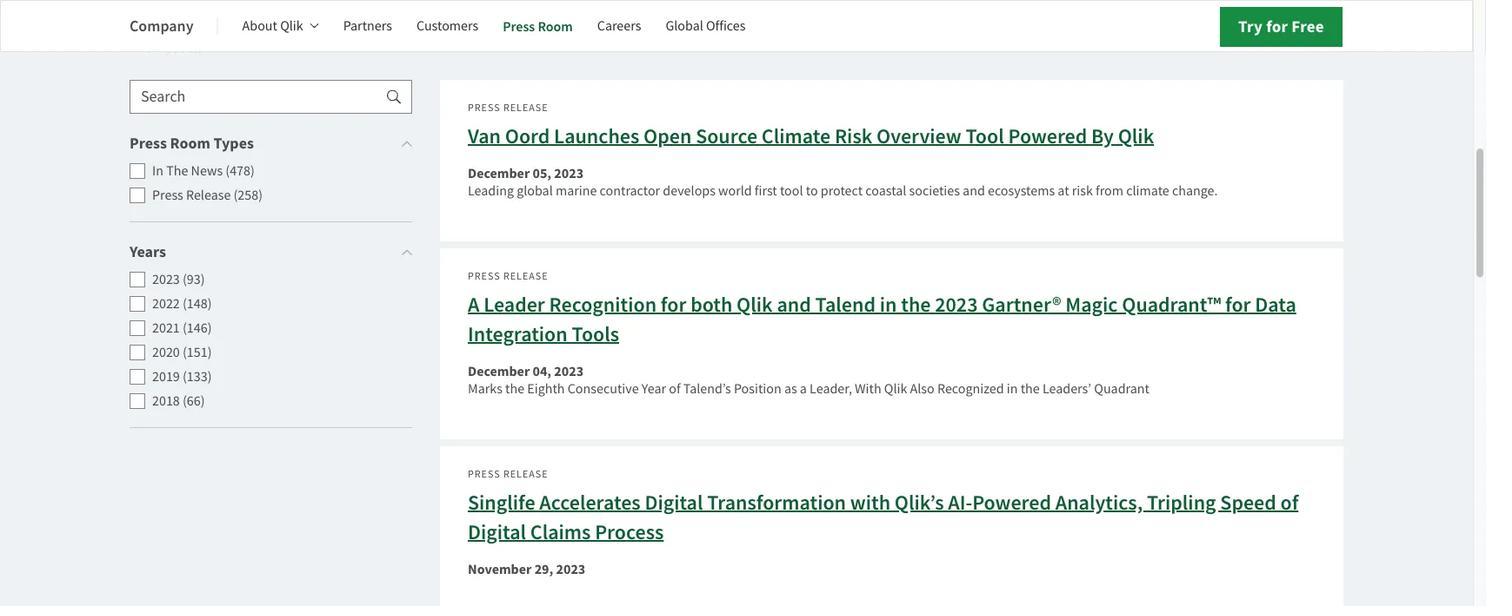 Task type: describe. For each thing, give the bounding box(es) containing it.
source
[[696, 123, 757, 150]]

data
[[1255, 291, 1296, 319]]

to
[[806, 182, 818, 200]]

29,
[[534, 561, 553, 580]]

press for singlife
[[468, 468, 500, 481]]

a leader recognition for both qlik and talend in the 2023 gartner® magic quadrant™ for data integration tools link
[[468, 291, 1296, 348]]

singlife accelerates digital transformation with qlik's ai-powered analytics, tripling speed of digital claims process link
[[468, 490, 1298, 547]]

try for free link
[[1220, 7, 1343, 47]]

years
[[130, 242, 166, 263]]

2023 for december 05, 2023 leading global marine contractor develops world first tool to protect coastal societies and ecosystems at risk from climate change.
[[554, 164, 584, 183]]

december for a leader recognition for both qlik and talend in the 2023 gartner® magic quadrant™ for data integration tools
[[468, 363, 530, 381]]

types
[[213, 133, 254, 154]]

marine
[[556, 182, 597, 200]]

december for van oord launches open source climate risk overview tool powered by qlik
[[468, 164, 530, 183]]

contractor
[[600, 182, 660, 200]]

in inside press release a leader recognition for both qlik and talend in the 2023 gartner® magic quadrant™ for data integration tools
[[880, 291, 897, 319]]

0 horizontal spatial for
[[661, 291, 686, 319]]

room for press room
[[538, 17, 573, 35]]

protect
[[821, 182, 863, 200]]

05,
[[533, 164, 551, 183]]

press room types button
[[130, 131, 412, 156]]

analytics,
[[1055, 490, 1143, 517]]

global offices link
[[666, 5, 746, 47]]

qlik inside the press release van oord launches open source climate risk overview tool powered by qlik
[[1118, 123, 1154, 150]]

about qlik
[[242, 17, 303, 35]]

partners link
[[343, 5, 392, 47]]

talend
[[815, 291, 876, 319]]

quadrant™
[[1122, 291, 1221, 319]]

(258)
[[233, 187, 263, 204]]

press room link
[[503, 5, 573, 47]]

release for van
[[503, 101, 548, 114]]

van
[[468, 123, 501, 150]]

launches
[[554, 123, 639, 150]]

try for free
[[1238, 15, 1324, 37]]

2023 for november 29, 2023
[[556, 561, 585, 580]]

eighth
[[527, 380, 565, 398]]

free
[[1292, 15, 1324, 37]]

overview
[[877, 123, 961, 150]]

in inside december 04, 2023 marks the eighth consecutive year of talend's position as a leader, with qlik also recognized in the leaders' quadrant
[[1007, 380, 1018, 398]]

press release singlife accelerates digital transformation with qlik's ai-powered analytics, tripling speed of digital claims process
[[468, 468, 1298, 547]]

the
[[166, 162, 188, 180]]

recognized
[[937, 380, 1004, 398]]

recognition
[[549, 291, 657, 319]]

press for types
[[130, 133, 167, 154]]

november 29, 2023
[[468, 561, 585, 580]]

change.
[[1172, 182, 1218, 200]]

2022
[[152, 295, 180, 313]]

risk
[[835, 123, 872, 150]]

release for a
[[503, 270, 548, 283]]

1 vertical spatial digital
[[468, 519, 526, 547]]

(148)
[[183, 295, 212, 313]]

marks
[[468, 380, 502, 398]]

2023 (93) 2022 (148) 2021 (146) 2020 (151) 2019 (133) 2018 (66)
[[152, 271, 212, 410]]

(66)
[[183, 393, 205, 410]]

societies
[[909, 182, 960, 200]]

partners
[[343, 17, 392, 35]]

quadrant
[[1094, 380, 1149, 398]]

745 results
[[130, 37, 203, 57]]

press inside company 'menu bar'
[[503, 17, 535, 35]]

about
[[242, 17, 277, 35]]

with
[[855, 380, 881, 398]]

also
[[910, 380, 935, 398]]

and inside december 05, 2023 leading global marine contractor develops world first tool to protect coastal societies and ecosystems at risk from climate change.
[[963, 182, 985, 200]]

try
[[1238, 15, 1263, 37]]

climate
[[762, 123, 831, 150]]

powered inside the press release van oord launches open source climate risk overview tool powered by qlik
[[1008, 123, 1087, 150]]

tool
[[966, 123, 1004, 150]]

world
[[718, 182, 752, 200]]

develops
[[663, 182, 716, 200]]

years button
[[130, 240, 412, 264]]

leader,
[[810, 380, 852, 398]]

the inside press release a leader recognition for both qlik and talend in the 2023 gartner® magic quadrant™ for data integration tools
[[901, 291, 931, 319]]

climate
[[1126, 182, 1169, 200]]

of inside december 04, 2023 marks the eighth consecutive year of talend's position as a leader, with qlik also recognized in the leaders' quadrant
[[669, 380, 680, 398]]

(151)
[[183, 344, 212, 362]]

year
[[642, 380, 666, 398]]

leaders'
[[1043, 380, 1091, 398]]

customers
[[416, 17, 478, 35]]

745
[[130, 37, 153, 57]]

december 04, 2023 marks the eighth consecutive year of talend's position as a leader, with qlik also recognized in the leaders' quadrant
[[468, 363, 1149, 398]]

coastal
[[865, 182, 906, 200]]

press inside the in the news (478) press release (258)
[[152, 187, 183, 204]]



Task type: vqa. For each thing, say whether or not it's contained in the screenshot.
the customers to the bottom
no



Task type: locate. For each thing, give the bounding box(es) containing it.
qlik inside press release a leader recognition for both qlik and talend in the 2023 gartner® magic quadrant™ for data integration tools
[[737, 291, 773, 319]]

position
[[734, 380, 781, 398]]

qlik inside december 04, 2023 marks the eighth consecutive year of talend's position as a leader, with qlik also recognized in the leaders' quadrant
[[884, 380, 907, 398]]

december inside december 04, 2023 marks the eighth consecutive year of talend's position as a leader, with qlik also recognized in the leaders' quadrant
[[468, 363, 530, 381]]

1 vertical spatial december
[[468, 363, 530, 381]]

0 vertical spatial powered
[[1008, 123, 1087, 150]]

careers link
[[597, 5, 641, 47]]

talend's
[[683, 380, 731, 398]]

2018
[[152, 393, 180, 410]]

0 horizontal spatial in
[[880, 291, 897, 319]]

offices
[[706, 17, 746, 35]]

0 vertical spatial room
[[538, 17, 573, 35]]

0 horizontal spatial room
[[170, 133, 210, 154]]

room inside dropdown button
[[170, 133, 210, 154]]

1 horizontal spatial digital
[[645, 490, 703, 517]]

december inside december 05, 2023 leading global marine contractor develops world first tool to protect coastal societies and ecosystems at risk from climate change.
[[468, 164, 530, 183]]

company menu bar
[[130, 5, 770, 47]]

oord
[[505, 123, 550, 150]]

global offices
[[666, 17, 746, 35]]

2 horizontal spatial the
[[1021, 380, 1040, 398]]

december down integration
[[468, 363, 530, 381]]

1 horizontal spatial room
[[538, 17, 573, 35]]

powered inside press release singlife accelerates digital transformation with qlik's ai-powered analytics, tripling speed of digital claims process
[[972, 490, 1051, 517]]

integration
[[468, 321, 568, 348]]

the right the talend
[[901, 291, 931, 319]]

room inside company 'menu bar'
[[538, 17, 573, 35]]

2023 inside december 05, 2023 leading global marine contractor develops world first tool to protect coastal societies and ecosystems at risk from climate change.
[[554, 164, 584, 183]]

in
[[152, 162, 163, 180]]

about qlik link
[[242, 5, 319, 47]]

room for press room types
[[170, 133, 210, 154]]

press inside press release a leader recognition for both qlik and talend in the 2023 gartner® magic quadrant™ for data integration tools
[[468, 270, 500, 283]]

accelerates
[[539, 490, 641, 517]]

qlik inside company 'menu bar'
[[280, 17, 303, 35]]

1 vertical spatial and
[[777, 291, 811, 319]]

room up the
[[170, 133, 210, 154]]

room
[[538, 17, 573, 35], [170, 133, 210, 154]]

and
[[963, 182, 985, 200], [777, 291, 811, 319]]

tool
[[780, 182, 803, 200]]

and right societies
[[963, 182, 985, 200]]

press down the
[[152, 187, 183, 204]]

press inside dropdown button
[[130, 133, 167, 154]]

speed
[[1220, 490, 1276, 517]]

magic
[[1065, 291, 1118, 319]]

leading
[[468, 182, 514, 200]]

consecutive
[[568, 380, 639, 398]]

the right marks
[[505, 380, 524, 398]]

in
[[880, 291, 897, 319], [1007, 380, 1018, 398]]

for left the data
[[1225, 291, 1251, 319]]

tools
[[572, 321, 619, 348]]

tripling
[[1147, 490, 1216, 517]]

release for singlife
[[503, 468, 548, 481]]

transformation
[[707, 490, 846, 517]]

customers link
[[416, 5, 478, 47]]

release inside the press release van oord launches open source climate risk overview tool powered by qlik
[[503, 101, 548, 114]]

2023 right 05,
[[554, 164, 584, 183]]

press room types
[[130, 133, 254, 154]]

2019
[[152, 368, 180, 386]]

press up singlife
[[468, 468, 500, 481]]

digital up process on the bottom left
[[645, 490, 703, 517]]

press up the in
[[130, 133, 167, 154]]

in right the talend
[[880, 291, 897, 319]]

qlik
[[280, 17, 303, 35], [1118, 123, 1154, 150], [737, 291, 773, 319], [884, 380, 907, 398]]

qlik right "by"
[[1118, 123, 1154, 150]]

2023 for december 04, 2023 marks the eighth consecutive year of talend's position as a leader, with qlik also recognized in the leaders' quadrant
[[554, 363, 584, 381]]

2023 right 04, on the left bottom of page
[[554, 363, 584, 381]]

for right the try
[[1266, 15, 1288, 37]]

1 vertical spatial room
[[170, 133, 210, 154]]

company
[[130, 16, 194, 37]]

2 december from the top
[[468, 363, 530, 381]]

ai-
[[948, 490, 972, 517]]

claims
[[530, 519, 591, 547]]

0 vertical spatial of
[[669, 380, 680, 398]]

november
[[468, 561, 532, 580]]

2023 inside press release a leader recognition for both qlik and talend in the 2023 gartner® magic quadrant™ for data integration tools
[[935, 291, 978, 319]]

2 horizontal spatial for
[[1266, 15, 1288, 37]]

release inside the in the news (478) press release (258)
[[186, 187, 231, 204]]

process
[[595, 519, 664, 547]]

in the news (478) press release (258)
[[152, 162, 263, 204]]

release up singlife
[[503, 468, 548, 481]]

1 horizontal spatial the
[[901, 291, 931, 319]]

(93)
[[183, 271, 205, 289]]

a
[[800, 380, 807, 398]]

december
[[468, 164, 530, 183], [468, 363, 530, 381]]

release inside press release a leader recognition for both qlik and talend in the 2023 gartner® magic quadrant™ for data integration tools
[[503, 270, 548, 283]]

2023 inside december 04, 2023 marks the eighth consecutive year of talend's position as a leader, with qlik also recognized in the leaders' quadrant
[[554, 363, 584, 381]]

0 vertical spatial digital
[[645, 490, 703, 517]]

1 horizontal spatial and
[[963, 182, 985, 200]]

press release a leader recognition for both qlik and talend in the 2023 gartner® magic quadrant™ for data integration tools
[[468, 270, 1296, 348]]

0 horizontal spatial digital
[[468, 519, 526, 547]]

both
[[691, 291, 732, 319]]

release
[[503, 101, 548, 114], [186, 187, 231, 204], [503, 270, 548, 283], [503, 468, 548, 481]]

qlik right both
[[737, 291, 773, 319]]

1 horizontal spatial for
[[1225, 291, 1251, 319]]

the left "leaders'"
[[1021, 380, 1040, 398]]

of right year
[[669, 380, 680, 398]]

global
[[666, 17, 703, 35]]

careers
[[597, 17, 641, 35]]

digital
[[645, 490, 703, 517], [468, 519, 526, 547]]

04,
[[533, 363, 551, 381]]

a
[[468, 291, 479, 319]]

news
[[191, 162, 223, 180]]

press room
[[503, 17, 573, 35]]

press up a
[[468, 270, 500, 283]]

1 horizontal spatial of
[[1280, 490, 1298, 517]]

release down news
[[186, 187, 231, 204]]

0 vertical spatial and
[[963, 182, 985, 200]]

results
[[156, 37, 203, 57]]

press inside press release singlife accelerates digital transformation with qlik's ai-powered analytics, tripling speed of digital claims process
[[468, 468, 500, 481]]

van oord launches open source climate risk overview tool powered by qlik link
[[468, 123, 1154, 150]]

risk
[[1072, 182, 1093, 200]]

release up oord
[[503, 101, 548, 114]]

and inside press release a leader recognition for both qlik and talend in the 2023 gartner® magic quadrant™ for data integration tools
[[777, 291, 811, 319]]

of inside press release singlife accelerates digital transformation with qlik's ai-powered analytics, tripling speed of digital claims process
[[1280, 490, 1298, 517]]

2020
[[152, 344, 180, 362]]

0 horizontal spatial the
[[505, 380, 524, 398]]

1 vertical spatial powered
[[972, 490, 1051, 517]]

as
[[784, 380, 797, 398]]

and left the talend
[[777, 291, 811, 319]]

for left both
[[661, 291, 686, 319]]

1 december from the top
[[468, 164, 530, 183]]

press up van
[[468, 101, 500, 114]]

digital down singlife
[[468, 519, 526, 547]]

2021
[[152, 320, 180, 337]]

2023 left gartner®
[[935, 291, 978, 319]]

december 05, 2023 leading global marine contractor develops world first tool to protect coastal societies and ecosystems at risk from climate change.
[[468, 164, 1218, 200]]

qlik right about
[[280, 17, 303, 35]]

release up leader
[[503, 270, 548, 283]]

first
[[755, 182, 777, 200]]

december down van
[[468, 164, 530, 183]]

press for van
[[468, 101, 500, 114]]

room left careers link
[[538, 17, 573, 35]]

1 horizontal spatial in
[[1007, 380, 1018, 398]]

(146)
[[183, 320, 212, 337]]

0 horizontal spatial of
[[669, 380, 680, 398]]

of right the speed
[[1280, 490, 1298, 517]]

2023 right 29,
[[556, 561, 585, 580]]

press inside the press release van oord launches open source climate risk overview tool powered by qlik
[[468, 101, 500, 114]]

from
[[1096, 182, 1123, 200]]

release inside press release singlife accelerates digital transformation with qlik's ai-powered analytics, tripling speed of digital claims process
[[503, 468, 548, 481]]

0 horizontal spatial and
[[777, 291, 811, 319]]

1 vertical spatial of
[[1280, 490, 1298, 517]]

0 vertical spatial in
[[880, 291, 897, 319]]

with
[[850, 490, 890, 517]]

leader
[[484, 291, 545, 319]]

qlik left also
[[884, 380, 907, 398]]

(478)
[[225, 162, 255, 180]]

1 vertical spatial in
[[1007, 380, 1018, 398]]

2023 inside 2023 (93) 2022 (148) 2021 (146) 2020 (151) 2019 (133) 2018 (66)
[[152, 271, 180, 289]]

0 vertical spatial december
[[468, 164, 530, 183]]

2023 up 2022
[[152, 271, 180, 289]]

(133)
[[183, 368, 212, 386]]

ecosystems
[[988, 182, 1055, 200]]

global
[[517, 182, 553, 200]]

singlife
[[468, 490, 535, 517]]

press right customers link
[[503, 17, 535, 35]]

at
[[1058, 182, 1069, 200]]

in right recognized
[[1007, 380, 1018, 398]]

the
[[901, 291, 931, 319], [505, 380, 524, 398], [1021, 380, 1040, 398]]

press for a
[[468, 270, 500, 283]]

gartner®
[[982, 291, 1061, 319]]



